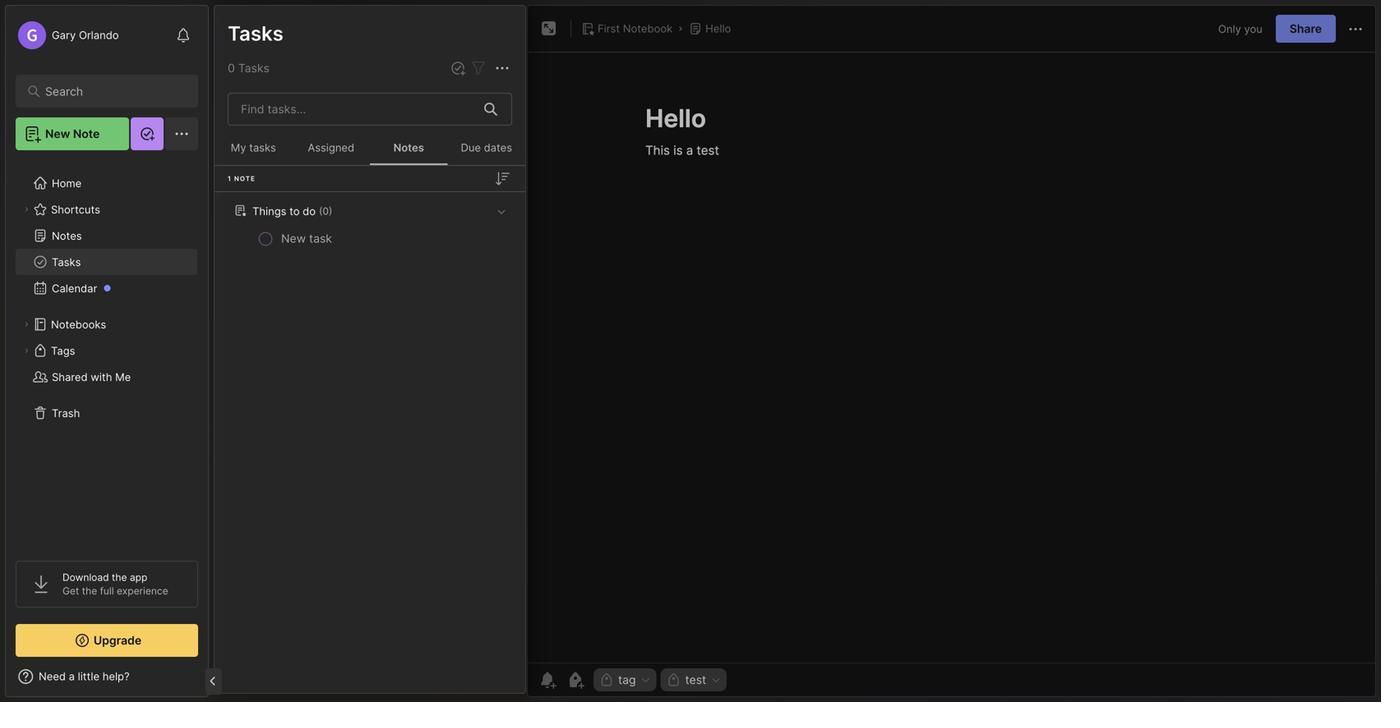 Task type: describe. For each thing, give the bounding box(es) containing it.
new for new note
[[45, 127, 70, 141]]

28,
[[252, 156, 267, 168]]

new task row group
[[215, 166, 525, 271]]

Note Editor text field
[[528, 52, 1376, 664]]

expand tags image
[[21, 346, 31, 356]]

little
[[78, 671, 100, 684]]

get
[[62, 586, 79, 598]]

shared
[[52, 371, 88, 384]]

do
[[303, 205, 316, 218]]

tags button
[[16, 338, 197, 364]]

0
[[228, 61, 235, 75]]

0 vertical spatial test
[[276, 132, 295, 145]]

with
[[91, 371, 112, 384]]

0 vertical spatial the
[[112, 572, 127, 584]]

trash
[[52, 407, 80, 420]]

0 tasks
[[228, 61, 270, 75]]

full
[[100, 586, 114, 598]]

notes
[[237, 60, 268, 74]]

1 vertical spatial tasks
[[238, 61, 270, 75]]

Find tasks… text field
[[231, 96, 474, 123]]

Sort options field
[[492, 169, 512, 189]]

more actions and view options image
[[492, 59, 512, 78]]

1 vertical spatial test
[[339, 156, 357, 168]]

0 vertical spatial tasks
[[228, 21, 284, 46]]

home
[[52, 177, 82, 190]]

collapse qa-tasks_sections_bynote_0 image
[[493, 204, 510, 220]]

0 horizontal spatial the
[[82, 586, 97, 598]]

More actions and view options field
[[488, 58, 512, 78]]

0 vertical spatial tag
[[308, 156, 323, 168]]

home link
[[16, 170, 198, 197]]

upgrade button
[[16, 625, 198, 658]]

main element
[[0, 0, 214, 703]]

(0)
[[319, 206, 332, 217]]

note
[[234, 175, 256, 183]]

note
[[73, 127, 100, 141]]

my
[[231, 141, 246, 154]]

tags
[[51, 345, 75, 357]]

assigned
[[308, 141, 354, 154]]

experience
[[117, 586, 168, 598]]

app
[[130, 572, 147, 584]]

first notebook
[[598, 22, 673, 35]]

gary orlando
[[52, 29, 119, 42]]

0 horizontal spatial hello
[[231, 115, 257, 127]]

gary
[[52, 29, 76, 42]]

Search text field
[[45, 84, 176, 99]]

Filter tasks field
[[469, 58, 488, 78]]

first notebook button
[[578, 17, 676, 40]]

1
[[228, 175, 232, 183]]

tasks inside "button"
[[52, 256, 81, 269]]

notes inside notes button
[[394, 141, 424, 154]]

1 note
[[228, 175, 256, 183]]

upgrade
[[94, 634, 142, 648]]

new for new task
[[281, 232, 306, 246]]

tag inside button
[[618, 674, 636, 688]]

notes link
[[16, 223, 197, 249]]

trash link
[[16, 400, 197, 427]]

is
[[255, 132, 263, 145]]

tasks button
[[16, 249, 197, 275]]

expand note image
[[539, 19, 559, 39]]

new task button
[[257, 229, 332, 248]]

calendar button
[[16, 275, 197, 302]]



Task type: locate. For each thing, give the bounding box(es) containing it.
tag down assigned
[[308, 156, 323, 168]]

new task
[[281, 232, 332, 246]]

0 horizontal spatial test
[[276, 132, 295, 145]]

note window element
[[527, 5, 1376, 698]]

tree inside main element
[[6, 160, 208, 547]]

orlando
[[79, 29, 119, 42]]

1 vertical spatial the
[[82, 586, 97, 598]]

need a little help?
[[39, 671, 130, 684]]

1 vertical spatial hello
[[231, 115, 257, 127]]

download the app get the full experience
[[62, 572, 168, 598]]

new inside main element
[[45, 127, 70, 141]]

2 vertical spatial notes
[[52, 230, 82, 242]]

share
[[1290, 22, 1322, 36]]

untitled button
[[214, 197, 522, 309]]

me
[[115, 371, 131, 384]]

shortcuts button
[[16, 197, 197, 223]]

notes
[[227, 21, 283, 45], [394, 141, 424, 154], [52, 230, 82, 242]]

1 horizontal spatial a
[[266, 132, 273, 145]]

test button
[[661, 669, 727, 692]]

this
[[231, 132, 252, 145]]

tasks
[[228, 21, 284, 46], [238, 61, 270, 75], [52, 256, 81, 269]]

assigned button
[[292, 132, 370, 165]]

the
[[112, 572, 127, 584], [82, 586, 97, 598]]

WHAT'S NEW field
[[6, 664, 208, 691]]

first
[[598, 22, 620, 35]]

new
[[45, 127, 70, 141], [281, 232, 306, 246]]

only you
[[1218, 22, 1263, 35]]

help?
[[103, 671, 130, 684]]

due
[[461, 141, 481, 154]]

2
[[227, 60, 234, 74]]

2023
[[270, 156, 294, 168]]

hello button
[[686, 17, 734, 40]]

a
[[266, 132, 273, 145], [69, 671, 75, 684]]

a right is
[[266, 132, 273, 145]]

need
[[39, 671, 66, 684]]

tree containing home
[[6, 160, 208, 547]]

tag right add tag icon
[[618, 674, 636, 688]]

nov
[[231, 156, 250, 168]]

to
[[289, 205, 300, 218]]

things to do
[[252, 205, 316, 218]]

0 vertical spatial a
[[266, 132, 273, 145]]

a left little
[[69, 671, 75, 684]]

0 horizontal spatial new
[[45, 127, 70, 141]]

hello
[[706, 22, 731, 35], [231, 115, 257, 127]]

shortcuts
[[51, 203, 100, 216]]

test down assigned
[[339, 156, 357, 168]]

notebooks link
[[16, 312, 197, 338]]

2 vertical spatial test
[[685, 674, 706, 688]]

download
[[62, 572, 109, 584]]

due dates
[[461, 141, 512, 154]]

tag button
[[594, 669, 657, 692]]

expand notebooks image
[[21, 320, 31, 330]]

calendar
[[52, 282, 97, 295]]

tree
[[6, 160, 208, 547]]

you
[[1244, 22, 1263, 35]]

untitled
[[231, 237, 272, 250]]

new task image
[[450, 60, 466, 76]]

new left task
[[281, 232, 306, 246]]

notes inside "notes" link
[[52, 230, 82, 242]]

tasks up notes
[[228, 21, 284, 46]]

things
[[252, 205, 286, 218]]

shared with me
[[52, 371, 131, 384]]

notes button
[[370, 132, 448, 165]]

test up 2023
[[276, 132, 295, 145]]

tasks
[[249, 141, 276, 154]]

1 horizontal spatial test
[[339, 156, 357, 168]]

Account field
[[16, 19, 119, 52]]

due dates button
[[448, 132, 525, 165]]

1 horizontal spatial notes
[[227, 21, 283, 45]]

1 vertical spatial notes
[[394, 141, 424, 154]]

notes up notes
[[227, 21, 283, 45]]

1 vertical spatial a
[[69, 671, 75, 684]]

1 horizontal spatial tag
[[618, 674, 636, 688]]

nov 28, 2023
[[231, 156, 294, 168]]

1 horizontal spatial new
[[281, 232, 306, 246]]

new left note
[[45, 127, 70, 141]]

shared with me link
[[16, 364, 197, 391]]

None search field
[[45, 81, 176, 101]]

0 horizontal spatial notes
[[52, 230, 82, 242]]

test right tag button
[[685, 674, 706, 688]]

hello inside button
[[706, 22, 731, 35]]

add tag image
[[566, 671, 585, 691]]

new inside button
[[281, 232, 306, 246]]

2 vertical spatial tasks
[[52, 256, 81, 269]]

only
[[1218, 22, 1241, 35]]

notebooks
[[51, 318, 106, 331]]

a inside field
[[69, 671, 75, 684]]

0 horizontal spatial tag
[[308, 156, 323, 168]]

1 horizontal spatial the
[[112, 572, 127, 584]]

add a reminder image
[[538, 671, 557, 691]]

click to collapse image
[[208, 673, 220, 692]]

none search field inside main element
[[45, 81, 176, 101]]

0 vertical spatial hello
[[706, 22, 731, 35]]

2 horizontal spatial notes
[[394, 141, 424, 154]]

task
[[309, 232, 332, 246]]

notes left due
[[394, 141, 424, 154]]

tasks right '0'
[[238, 61, 270, 75]]

2 horizontal spatial test
[[685, 674, 706, 688]]

1 horizontal spatial hello
[[706, 22, 731, 35]]

tasks up calendar
[[52, 256, 81, 269]]

my tasks
[[231, 141, 276, 154]]

this is a test
[[231, 132, 295, 145]]

2 notes
[[227, 60, 268, 74]]

notes down 'shortcuts'
[[52, 230, 82, 242]]

test inside 'button'
[[685, 674, 706, 688]]

test
[[276, 132, 295, 145], [339, 156, 357, 168], [685, 674, 706, 688]]

share button
[[1276, 15, 1336, 43]]

filter tasks image
[[469, 59, 488, 78]]

1 vertical spatial new
[[281, 232, 306, 246]]

0 vertical spatial notes
[[227, 21, 283, 45]]

0 vertical spatial new
[[45, 127, 70, 141]]

notebook
[[623, 22, 673, 35]]

dates
[[484, 141, 512, 154]]

hello right notebook
[[706, 22, 731, 35]]

new note
[[45, 127, 100, 141]]

hello up this
[[231, 115, 257, 127]]

the down download
[[82, 586, 97, 598]]

my tasks button
[[215, 132, 292, 165]]

the up full
[[112, 572, 127, 584]]

0 horizontal spatial a
[[69, 671, 75, 684]]

tag
[[308, 156, 323, 168], [618, 674, 636, 688]]

1 vertical spatial tag
[[618, 674, 636, 688]]



Task type: vqa. For each thing, say whether or not it's contained in the screenshot.
the left ARROW icon
no



